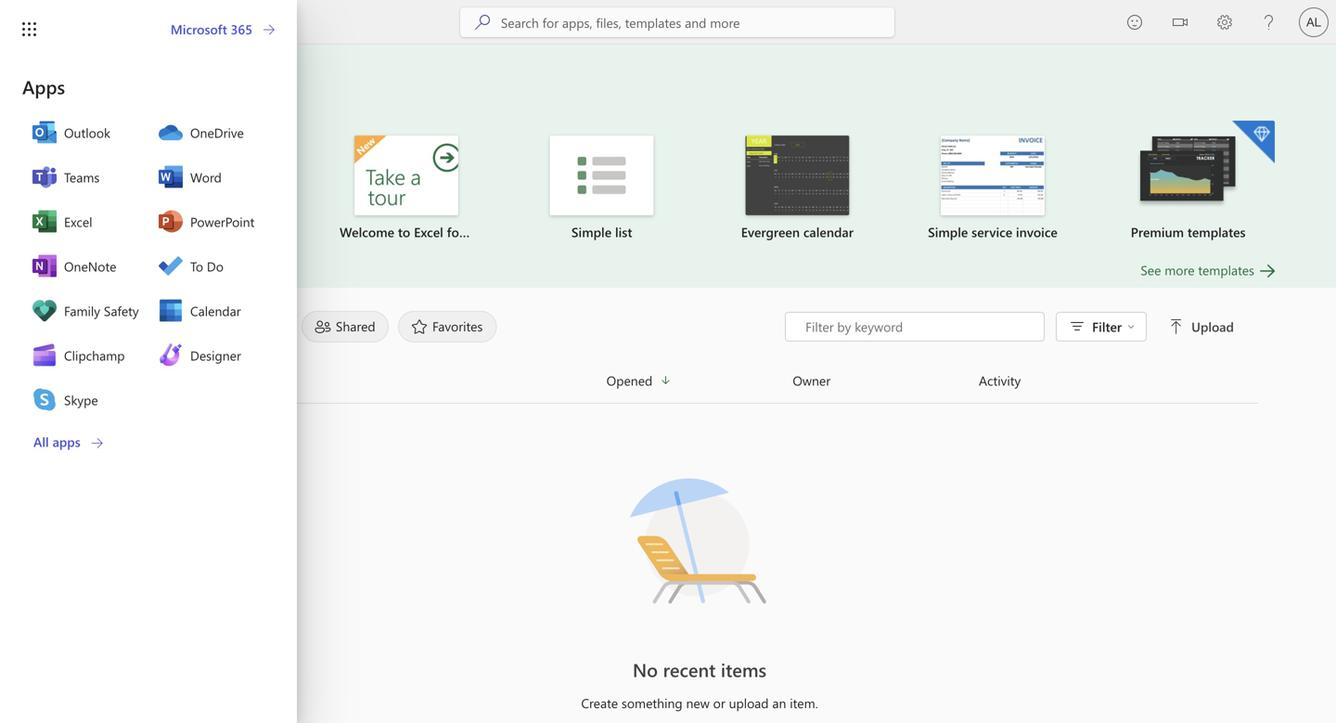 Task type: describe. For each thing, give the bounding box(es) containing it.
navigation inside no recent items application
[[0, 45, 63, 616]]

an
[[773, 694, 787, 712]]

microsoft
[[171, 20, 227, 38]]

new
[[686, 694, 710, 712]]

activity
[[979, 372, 1021, 389]]

premium templates element
[[1102, 121, 1275, 241]]

opened
[[607, 372, 653, 389]]

simple service invoice
[[928, 223, 1058, 240]]

premium templates
[[1131, 223, 1246, 240]]

no recent items status
[[421, 657, 979, 683]]

al button
[[1292, 0, 1337, 45]]

shared element
[[302, 311, 389, 343]]

name
[[141, 372, 175, 389]]

clipchamp
[[64, 347, 125, 364]]

calendar
[[804, 223, 854, 240]]

to
[[398, 223, 411, 240]]


[[1128, 323, 1135, 330]]

evergreen calendar
[[741, 223, 854, 240]]

teams link
[[23, 155, 148, 200]]

simple list element
[[515, 136, 689, 241]]

to do
[[190, 258, 224, 275]]

shared tab
[[297, 311, 394, 343]]

all apps
[[33, 433, 81, 450]]

the
[[468, 223, 487, 240]]

onenote
[[64, 258, 116, 275]]

 banner
[[0, 0, 1337, 48]]

no
[[633, 657, 658, 682]]

templates inside button
[[1199, 261, 1255, 278]]

al
[[1307, 15, 1322, 29]]

simple list
[[572, 223, 633, 240]]

create something new or upload an item.
[[581, 694, 818, 712]]

word link
[[149, 155, 274, 200]]

onedrive
[[190, 124, 244, 141]]

filter 
[[1093, 318, 1135, 335]]

premium
[[1131, 223, 1185, 240]]

recently
[[182, 317, 232, 335]]

 upload
[[1170, 318, 1235, 335]]

no recent items application
[[0, 45, 1337, 723]]

0 horizontal spatial excel
[[64, 213, 92, 230]]

create
[[581, 694, 618, 712]]

welcome
[[340, 223, 395, 240]]

see
[[1141, 261, 1162, 278]]

calendar
[[190, 302, 241, 319]]

empty state icon image
[[616, 456, 783, 623]]

tab list inside no recent items main content
[[143, 306, 785, 347]]


[[1173, 15, 1188, 30]]

skype link
[[23, 378, 148, 423]]

simple list image
[[550, 136, 654, 215]]

invoice
[[1016, 223, 1058, 240]]

none search field inside  banner
[[460, 7, 895, 37]]

simple service invoice image
[[941, 136, 1045, 215]]

outlook
[[64, 124, 110, 141]]

to
[[190, 258, 203, 275]]

designer link
[[149, 334, 274, 378]]

welcome to excel for the web image
[[355, 136, 459, 215]]

owner button
[[793, 366, 979, 395]]

powerpoint image
[[22, 373, 41, 392]]

calendar link
[[149, 289, 274, 334]]

items
[[721, 657, 767, 682]]

name button
[[141, 366, 607, 395]]

family safety
[[64, 302, 139, 319]]

create something new or upload an item. status
[[421, 694, 979, 712]]

onenote link
[[23, 245, 148, 289]]

recently opened
[[182, 317, 280, 335]]

outlook image
[[22, 425, 41, 444]]

no recent items
[[633, 657, 767, 682]]

excel link
[[23, 200, 148, 245]]

0 vertical spatial templates
[[1188, 223, 1246, 240]]

home image
[[22, 61, 41, 80]]

simple for simple list
[[572, 223, 612, 240]]

workbook
[[199, 223, 259, 240]]



Task type: vqa. For each thing, say whether or not it's contained in the screenshot.
PowerPoint icon
yes



Task type: locate. For each thing, give the bounding box(es) containing it.
2 simple from the left
[[928, 223, 968, 240]]

favorites tab
[[394, 311, 502, 343]]

evergreen
[[741, 223, 800, 240]]

0 horizontal spatial simple
[[572, 223, 612, 240]]

list inside no recent items main content
[[123, 119, 1277, 260]]

microsoft 365
[[171, 20, 252, 38]]

premium templates diamond image
[[1233, 121, 1275, 163]]

do
[[207, 258, 224, 275]]

word
[[190, 168, 222, 186]]

to do link
[[149, 245, 274, 289]]

apps image
[[22, 217, 41, 236]]

blank workbook element
[[124, 136, 298, 241]]

shared
[[336, 317, 376, 335]]

opened
[[235, 317, 280, 335]]

something
[[622, 694, 683, 712]]

word image
[[22, 269, 41, 288]]

upload
[[1192, 318, 1235, 335]]

microsoft 365 link
[[171, 20, 275, 39]]

family
[[64, 302, 100, 319]]

excel down teams link
[[64, 213, 92, 230]]

None search field
[[460, 7, 895, 37]]

teams
[[64, 168, 100, 186]]

more
[[1165, 261, 1195, 278]]

templates up see more templates button
[[1188, 223, 1246, 240]]

filter
[[1093, 318, 1122, 335]]

365
[[231, 20, 252, 38]]

web
[[490, 223, 515, 240]]

Filter by keyword text field
[[804, 317, 1035, 336]]

recently opened tab
[[143, 311, 297, 343]]

safety
[[104, 302, 139, 319]]

or
[[714, 694, 726, 712]]

simple service invoice element
[[907, 136, 1080, 241]]

tab list containing recently opened
[[143, 306, 785, 347]]

evergreen calendar element
[[711, 136, 884, 241]]

status containing filter
[[785, 312, 1238, 342]]

simple left list
[[572, 223, 612, 240]]

list
[[615, 223, 633, 240]]

clipchamp link
[[23, 334, 148, 378]]

Search box. Suggestions appear as you type. search field
[[501, 7, 895, 37]]

blank workbook
[[163, 223, 259, 240]]

row inside no recent items main content
[[141, 366, 1259, 404]]

see more templates
[[1141, 261, 1255, 278]]

excel image
[[22, 321, 41, 340]]

welcome to excel for the web element
[[320, 136, 515, 241]]

apps
[[53, 433, 81, 450]]

list
[[123, 119, 1277, 260]]

create image
[[22, 113, 41, 132]]

service
[[972, 223, 1013, 240]]

all
[[33, 433, 49, 450]]

outlook link
[[23, 111, 148, 155]]

designer
[[190, 347, 241, 364]]

skype
[[64, 391, 98, 408]]

row
[[141, 366, 1259, 404]]

powerpoint link
[[149, 200, 274, 245]]

excel right to
[[414, 223, 444, 240]]

 button
[[1158, 0, 1203, 48]]

simple for simple service invoice
[[928, 223, 968, 240]]

templates right the more
[[1199, 261, 1255, 278]]


[[1170, 319, 1185, 334]]

blank
[[163, 223, 196, 240]]

onedrive link
[[149, 111, 274, 155]]

favorites
[[433, 317, 483, 335]]

navigation
[[0, 45, 63, 616]]

recently opened element
[[148, 311, 292, 343]]

my content image
[[22, 165, 41, 184]]

templates
[[1188, 223, 1246, 240], [1199, 261, 1255, 278]]

1 horizontal spatial simple
[[928, 223, 968, 240]]

status
[[785, 312, 1238, 342]]

for
[[447, 223, 464, 240]]

tab list
[[22, 110, 275, 423], [143, 306, 785, 347]]

excel inside "element"
[[414, 223, 444, 240]]

apps
[[22, 74, 65, 99]]

favorites element
[[398, 311, 497, 343]]

all apps link
[[33, 433, 103, 452]]

powerpoint
[[190, 213, 255, 230]]

see more templates button
[[1141, 260, 1277, 280]]

1 simple from the left
[[572, 223, 612, 240]]

1 horizontal spatial excel
[[414, 223, 444, 240]]

evergreen calendar image
[[746, 136, 850, 215]]

excel
[[64, 213, 92, 230], [414, 223, 444, 240]]

no recent items main content
[[63, 45, 1337, 723]]

upload
[[729, 694, 769, 712]]

simple
[[572, 223, 612, 240], [928, 223, 968, 240]]

item.
[[790, 694, 818, 712]]

welcome to excel for the web
[[340, 223, 515, 240]]

list containing blank workbook
[[123, 119, 1277, 260]]

row containing name
[[141, 366, 1259, 404]]

recent
[[663, 657, 716, 682]]

owner
[[793, 372, 831, 389]]

family safety link
[[23, 289, 148, 334]]

premium templates image
[[1137, 136, 1241, 209]]

1 vertical spatial templates
[[1199, 261, 1255, 278]]

simple left service
[[928, 223, 968, 240]]

opened button
[[607, 366, 793, 395]]

tab list containing outlook
[[22, 110, 275, 423]]

activity, column 4 of 4 column header
[[979, 366, 1259, 395]]



